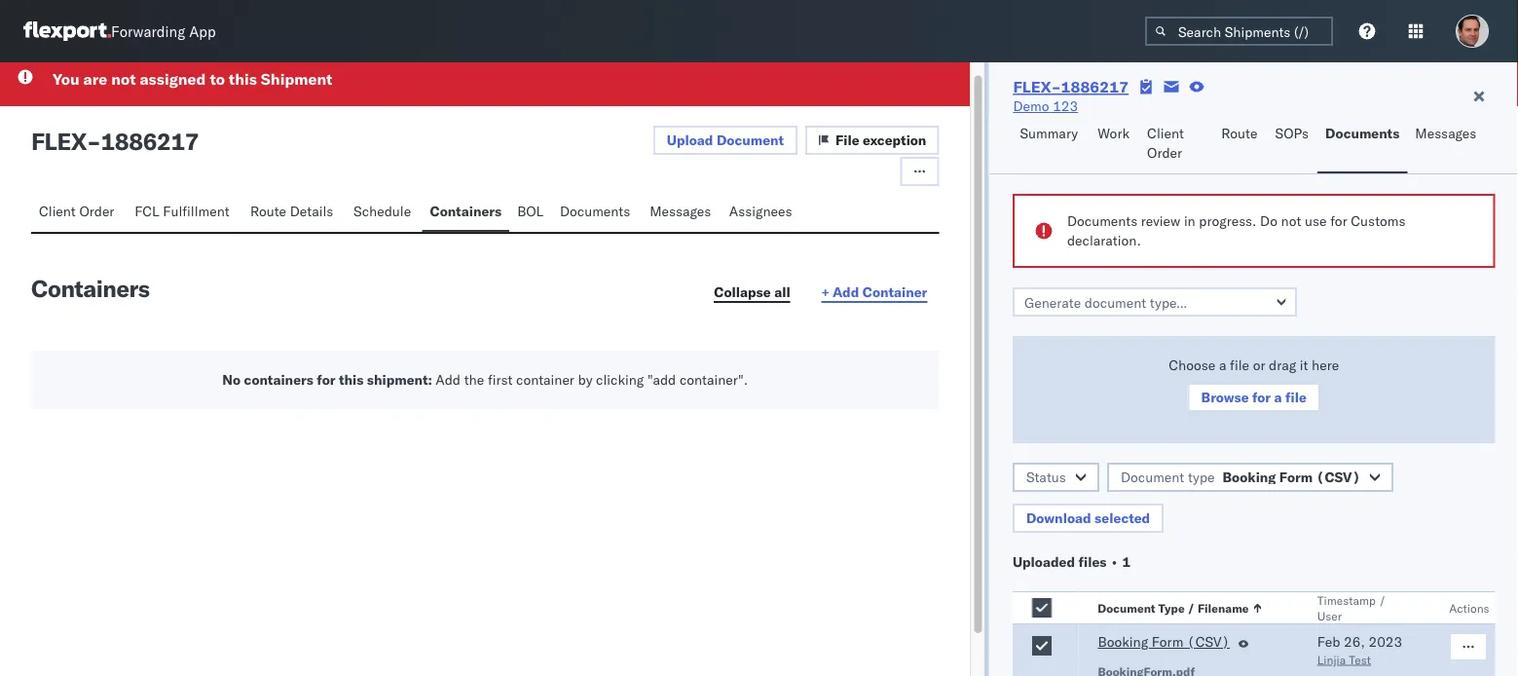 Task type: vqa. For each thing, say whether or not it's contained in the screenshot.
flex
yes



Task type: locate. For each thing, give the bounding box(es) containing it.
0 vertical spatial messages
[[1416, 125, 1477, 142]]

documents button right sops
[[1318, 116, 1408, 173]]

route left sops
[[1222, 125, 1258, 142]]

route details button
[[242, 193, 346, 231]]

file down it
[[1286, 389, 1307, 406]]

document type / filename button
[[1094, 596, 1279, 616]]

0 horizontal spatial file
[[1230, 357, 1250, 374]]

0 vertical spatial for
[[1331, 212, 1348, 229]]

1 vertical spatial client order button
[[31, 193, 127, 231]]

1 horizontal spatial client order
[[1148, 125, 1185, 161]]

add
[[833, 283, 860, 300], [436, 371, 461, 388]]

documents right bol button
[[560, 202, 631, 219]]

0 horizontal spatial not
[[111, 69, 136, 88]]

containers left bol
[[430, 202, 502, 219]]

for down or
[[1252, 389, 1271, 406]]

status
[[1026, 469, 1066, 486]]

0 vertical spatial documents button
[[1318, 116, 1408, 173]]

1 vertical spatial containers
[[31, 273, 150, 303]]

or
[[1253, 357, 1266, 374]]

file
[[1230, 357, 1250, 374], [1286, 389, 1307, 406]]

for inside 'button'
[[1252, 389, 1271, 406]]

1 horizontal spatial /
[[1379, 593, 1386, 607]]

form down browse for a file 'button'
[[1280, 469, 1313, 486]]

container
[[863, 283, 928, 300]]

a down drag on the bottom right of page
[[1274, 389, 1282, 406]]

summary button
[[1013, 116, 1090, 173]]

1886217
[[1062, 77, 1129, 96], [101, 126, 199, 155]]

0 horizontal spatial documents
[[560, 202, 631, 219]]

client order left fcl
[[39, 202, 114, 219]]

document for document type / filename
[[1098, 601, 1156, 615]]

demo 123
[[1014, 97, 1079, 114]]

document left type at the right of the page
[[1098, 601, 1156, 615]]

document type / filename
[[1098, 601, 1249, 615]]

1 vertical spatial client order
[[39, 202, 114, 219]]

0 vertical spatial (csv)
[[1316, 469, 1361, 486]]

the
[[464, 371, 484, 388]]

1 horizontal spatial messages
[[1416, 125, 1477, 142]]

not right do
[[1281, 212, 1302, 229]]

no containers for this shipment: add the first container by clicking "add container".
[[222, 371, 748, 388]]

2023
[[1369, 633, 1403, 650]]

0 vertical spatial route
[[1222, 125, 1258, 142]]

1 vertical spatial not
[[1281, 212, 1302, 229]]

add inside button
[[833, 283, 860, 300]]

documents up declaration.
[[1067, 212, 1138, 229]]

for right use
[[1331, 212, 1348, 229]]

1 horizontal spatial not
[[1281, 212, 1302, 229]]

0 horizontal spatial /
[[1188, 601, 1195, 615]]

document left type
[[1121, 469, 1184, 486]]

client order
[[1148, 125, 1185, 161], [39, 202, 114, 219]]

1 horizontal spatial client order button
[[1140, 116, 1214, 173]]

order right work button
[[1148, 144, 1183, 161]]

2 horizontal spatial documents
[[1326, 125, 1400, 142]]

not
[[111, 69, 136, 88], [1281, 212, 1302, 229]]

1 vertical spatial 1886217
[[101, 126, 199, 155]]

0 vertical spatial booking
[[1223, 469, 1276, 486]]

containers
[[244, 371, 314, 388]]

None checkbox
[[1032, 598, 1052, 618], [1032, 636, 1052, 656], [1032, 598, 1052, 618], [1032, 636, 1052, 656]]

not right are
[[111, 69, 136, 88]]

2 horizontal spatial for
[[1331, 212, 1348, 229]]

+ add container button
[[810, 278, 940, 307]]

order left fcl
[[79, 202, 114, 219]]

client order button right work
[[1140, 116, 1214, 173]]

1 horizontal spatial file
[[1286, 389, 1307, 406]]

documents button
[[1318, 116, 1408, 173], [552, 193, 642, 231]]

1886217 up 123
[[1062, 77, 1129, 96]]

0 vertical spatial client
[[1148, 125, 1185, 142]]

client order button left fcl
[[31, 193, 127, 231]]

documents inside documents review in progress. do not use for customs declaration.
[[1067, 212, 1138, 229]]

1 horizontal spatial documents
[[1067, 212, 1138, 229]]

0 vertical spatial add
[[833, 283, 860, 300]]

0 horizontal spatial booking
[[1098, 633, 1148, 650]]

1 horizontal spatial documents button
[[1318, 116, 1408, 173]]

this right to on the left top of page
[[229, 69, 257, 88]]

0 horizontal spatial messages button
[[642, 193, 722, 231]]

0 horizontal spatial order
[[79, 202, 114, 219]]

1 vertical spatial form
[[1152, 633, 1184, 650]]

1 vertical spatial file
[[1286, 389, 1307, 406]]

1 horizontal spatial for
[[1252, 389, 1271, 406]]

filename
[[1198, 601, 1249, 615]]

add left the
[[436, 371, 461, 388]]

1 vertical spatial add
[[436, 371, 461, 388]]

1 vertical spatial document
[[1121, 469, 1184, 486]]

0 vertical spatial order
[[1148, 144, 1183, 161]]

form
[[1280, 469, 1313, 486], [1152, 633, 1184, 650]]

you
[[53, 69, 80, 88]]

summary
[[1020, 125, 1079, 142]]

route inside 'button'
[[250, 202, 287, 219]]

document
[[717, 131, 784, 148], [1121, 469, 1184, 486], [1098, 601, 1156, 615]]

are
[[83, 69, 107, 88]]

1 horizontal spatial a
[[1274, 389, 1282, 406]]

1 horizontal spatial containers
[[430, 202, 502, 219]]

document right upload
[[717, 131, 784, 148]]

0 horizontal spatial client order
[[39, 202, 114, 219]]

feb
[[1317, 633, 1341, 650]]

booking form (csv) link
[[1098, 632, 1230, 656]]

1 horizontal spatial route
[[1222, 125, 1258, 142]]

for right containers
[[317, 371, 336, 388]]

route inside button
[[1222, 125, 1258, 142]]

0 horizontal spatial 1886217
[[101, 126, 199, 155]]

client down flex
[[39, 202, 76, 219]]

/ right timestamp at the right of page
[[1379, 593, 1386, 607]]

client right work
[[1148, 125, 1185, 142]]

1 horizontal spatial order
[[1148, 144, 1183, 161]]

route for route
[[1222, 125, 1258, 142]]

this left 'shipment:'
[[339, 371, 364, 388]]

1 vertical spatial client
[[39, 202, 76, 219]]

linjia
[[1317, 652, 1346, 667]]

0 vertical spatial not
[[111, 69, 136, 88]]

a right choose
[[1219, 357, 1227, 374]]

uploaded files ∙ 1
[[1013, 553, 1131, 570]]

schedule button
[[346, 193, 422, 231]]

1 vertical spatial this
[[339, 371, 364, 388]]

exception
[[863, 131, 927, 148]]

sops button
[[1268, 116, 1318, 173]]

document type booking form (csv)
[[1121, 469, 1361, 486]]

progress.
[[1199, 212, 1257, 229]]

documents button right bol
[[552, 193, 642, 231]]

form down type at the right of the page
[[1152, 633, 1184, 650]]

/ inside document type / filename 'button'
[[1188, 601, 1195, 615]]

a
[[1219, 357, 1227, 374], [1274, 389, 1282, 406]]

0 vertical spatial client order button
[[1140, 116, 1214, 173]]

0 vertical spatial this
[[229, 69, 257, 88]]

a inside 'button'
[[1274, 389, 1282, 406]]

/ right type at the right of the page
[[1188, 601, 1195, 615]]

booking right type
[[1223, 469, 1276, 486]]

by
[[578, 371, 593, 388]]

containers button
[[422, 193, 510, 231]]

booking down document type / filename
[[1098, 633, 1148, 650]]

+
[[822, 283, 830, 300]]

download selected
[[1026, 510, 1150, 527]]

1 vertical spatial route
[[250, 202, 287, 219]]

collapse
[[714, 283, 771, 300]]

type
[[1188, 469, 1215, 486]]

1886217 down assigned
[[101, 126, 199, 155]]

0 horizontal spatial for
[[317, 371, 336, 388]]

browse for a file
[[1201, 389, 1307, 406]]

containers down fcl
[[31, 273, 150, 303]]

0 vertical spatial 1886217
[[1062, 77, 1129, 96]]

1 horizontal spatial booking
[[1223, 469, 1276, 486]]

type
[[1159, 601, 1185, 615]]

drag
[[1269, 357, 1296, 374]]

0 vertical spatial containers
[[430, 202, 502, 219]]

messages button
[[1408, 116, 1488, 173], [642, 193, 722, 231]]

/ inside timestamp / user
[[1379, 593, 1386, 607]]

file exception button
[[806, 125, 940, 154], [806, 125, 940, 154]]

client order right work button
[[1148, 125, 1185, 161]]

add right +
[[833, 283, 860, 300]]

bol button
[[510, 193, 552, 231]]

route left details
[[250, 202, 287, 219]]

document inside document type / filename 'button'
[[1098, 601, 1156, 615]]

this
[[229, 69, 257, 88], [339, 371, 364, 388]]

2 vertical spatial for
[[1252, 389, 1271, 406]]

0 vertical spatial document
[[717, 131, 784, 148]]

1 horizontal spatial add
[[833, 283, 860, 300]]

flexport. image
[[23, 21, 111, 41]]

flex-1886217
[[1014, 77, 1129, 96]]

0 vertical spatial a
[[1219, 357, 1227, 374]]

2 vertical spatial document
[[1098, 601, 1156, 615]]

documents right sops
[[1326, 125, 1400, 142]]

file left or
[[1230, 357, 1250, 374]]

Search Shipments (/) text field
[[1146, 17, 1334, 46]]

containers
[[430, 202, 502, 219], [31, 273, 150, 303]]

1 vertical spatial (csv)
[[1187, 633, 1230, 650]]

for
[[1331, 212, 1348, 229], [317, 371, 336, 388], [1252, 389, 1271, 406]]

0 horizontal spatial (csv)
[[1187, 633, 1230, 650]]

-
[[87, 126, 101, 155]]

/
[[1379, 593, 1386, 607], [1188, 601, 1195, 615]]

1 horizontal spatial messages button
[[1408, 116, 1488, 173]]

schedule
[[354, 202, 411, 219]]

1 vertical spatial a
[[1274, 389, 1282, 406]]

booking form (csv)
[[1098, 633, 1230, 650]]

review
[[1141, 212, 1181, 229]]

for inside documents review in progress. do not use for customs declaration.
[[1331, 212, 1348, 229]]

messages
[[1416, 125, 1477, 142], [650, 202, 711, 219]]

0 horizontal spatial add
[[436, 371, 461, 388]]

0 horizontal spatial route
[[250, 202, 287, 219]]

0 horizontal spatial documents button
[[552, 193, 642, 231]]

1 vertical spatial booking
[[1098, 633, 1148, 650]]

0 horizontal spatial containers
[[31, 273, 150, 303]]

1 horizontal spatial this
[[339, 371, 364, 388]]

1 horizontal spatial form
[[1280, 469, 1313, 486]]

0 horizontal spatial this
[[229, 69, 257, 88]]

1 vertical spatial messages
[[650, 202, 711, 219]]



Task type: describe. For each thing, give the bounding box(es) containing it.
1
[[1123, 553, 1131, 570]]

route for route details
[[250, 202, 287, 219]]

0 horizontal spatial a
[[1219, 357, 1227, 374]]

selected
[[1095, 510, 1150, 527]]

browse for a file button
[[1188, 383, 1320, 412]]

container
[[516, 371, 575, 388]]

flex-
[[1014, 77, 1062, 96]]

+ add container
[[822, 283, 928, 300]]

status button
[[1013, 463, 1099, 492]]

1 horizontal spatial client
[[1148, 125, 1185, 142]]

bol
[[518, 202, 544, 219]]

upload
[[667, 131, 714, 148]]

no
[[222, 371, 241, 388]]

0 vertical spatial client order
[[1148, 125, 1185, 161]]

use
[[1305, 212, 1327, 229]]

forwarding app
[[111, 22, 216, 40]]

flex
[[31, 126, 87, 155]]

shipment:
[[367, 371, 432, 388]]

download
[[1026, 510, 1091, 527]]

in
[[1184, 212, 1196, 229]]

work
[[1098, 125, 1130, 142]]

assignees button
[[722, 193, 804, 231]]

timestamp / user
[[1317, 593, 1386, 623]]

flex-1886217 link
[[1014, 77, 1129, 96]]

documents review in progress. do not use for customs declaration.
[[1067, 212, 1406, 249]]

not inside documents review in progress. do not use for customs declaration.
[[1281, 212, 1302, 229]]

"add
[[648, 371, 676, 388]]

0 vertical spatial messages button
[[1408, 116, 1488, 173]]

file
[[836, 131, 860, 148]]

document for document type booking form (csv)
[[1121, 469, 1184, 486]]

assigned
[[140, 69, 206, 88]]

timestamp / user button
[[1314, 588, 1410, 624]]

user
[[1317, 608, 1342, 623]]

∙
[[1110, 553, 1119, 570]]

work button
[[1090, 116, 1140, 173]]

fulfillment
[[163, 202, 230, 219]]

0 horizontal spatial messages
[[650, 202, 711, 219]]

upload document button
[[654, 125, 798, 154]]

collapse all button
[[703, 278, 803, 307]]

test
[[1349, 652, 1371, 667]]

first
[[488, 371, 513, 388]]

0 vertical spatial form
[[1280, 469, 1313, 486]]

file inside 'button'
[[1286, 389, 1307, 406]]

1 horizontal spatial (csv)
[[1316, 469, 1361, 486]]

declaration.
[[1067, 232, 1141, 249]]

0 vertical spatial file
[[1230, 357, 1250, 374]]

demo 123 link
[[1014, 96, 1079, 116]]

all
[[775, 283, 791, 300]]

you are not assigned to this shipment
[[53, 69, 333, 88]]

here
[[1312, 357, 1339, 374]]

route details
[[250, 202, 334, 219]]

route button
[[1214, 116, 1268, 173]]

do
[[1260, 212, 1278, 229]]

(csv) inside booking form (csv) link
[[1187, 633, 1230, 650]]

browse
[[1201, 389, 1249, 406]]

document inside upload document button
[[717, 131, 784, 148]]

1 vertical spatial order
[[79, 202, 114, 219]]

files
[[1079, 553, 1107, 570]]

file exception
[[836, 131, 927, 148]]

container".
[[680, 371, 748, 388]]

uploaded
[[1013, 553, 1075, 570]]

actions
[[1449, 601, 1489, 615]]

collapse all
[[714, 283, 791, 300]]

0 horizontal spatial form
[[1152, 633, 1184, 650]]

timestamp
[[1317, 593, 1376, 607]]

1 vertical spatial for
[[317, 371, 336, 388]]

assignees
[[730, 202, 793, 219]]

clicking
[[596, 371, 644, 388]]

shipment
[[261, 69, 333, 88]]

Generate document type... text field
[[1013, 287, 1297, 317]]

fcl fulfillment
[[135, 202, 230, 219]]

it
[[1300, 357, 1308, 374]]

123
[[1053, 97, 1079, 114]]

fcl fulfillment button
[[127, 193, 242, 231]]

download selected button
[[1013, 504, 1164, 533]]

choose
[[1169, 357, 1216, 374]]

26,
[[1344, 633, 1365, 650]]

choose a file or drag it here
[[1169, 357, 1339, 374]]

1 horizontal spatial 1886217
[[1062, 77, 1129, 96]]

forwarding app link
[[23, 21, 216, 41]]

0 horizontal spatial client order button
[[31, 193, 127, 231]]

forwarding
[[111, 22, 185, 40]]

to
[[210, 69, 225, 88]]

1 vertical spatial messages button
[[642, 193, 722, 231]]

demo
[[1014, 97, 1050, 114]]

1 vertical spatial documents button
[[552, 193, 642, 231]]

customs
[[1351, 212, 1406, 229]]

sops
[[1276, 125, 1309, 142]]

flex - 1886217
[[31, 126, 199, 155]]

0 horizontal spatial client
[[39, 202, 76, 219]]

fcl
[[135, 202, 159, 219]]

feb 26, 2023 linjia test
[[1317, 633, 1403, 667]]

containers inside button
[[430, 202, 502, 219]]

details
[[290, 202, 334, 219]]



